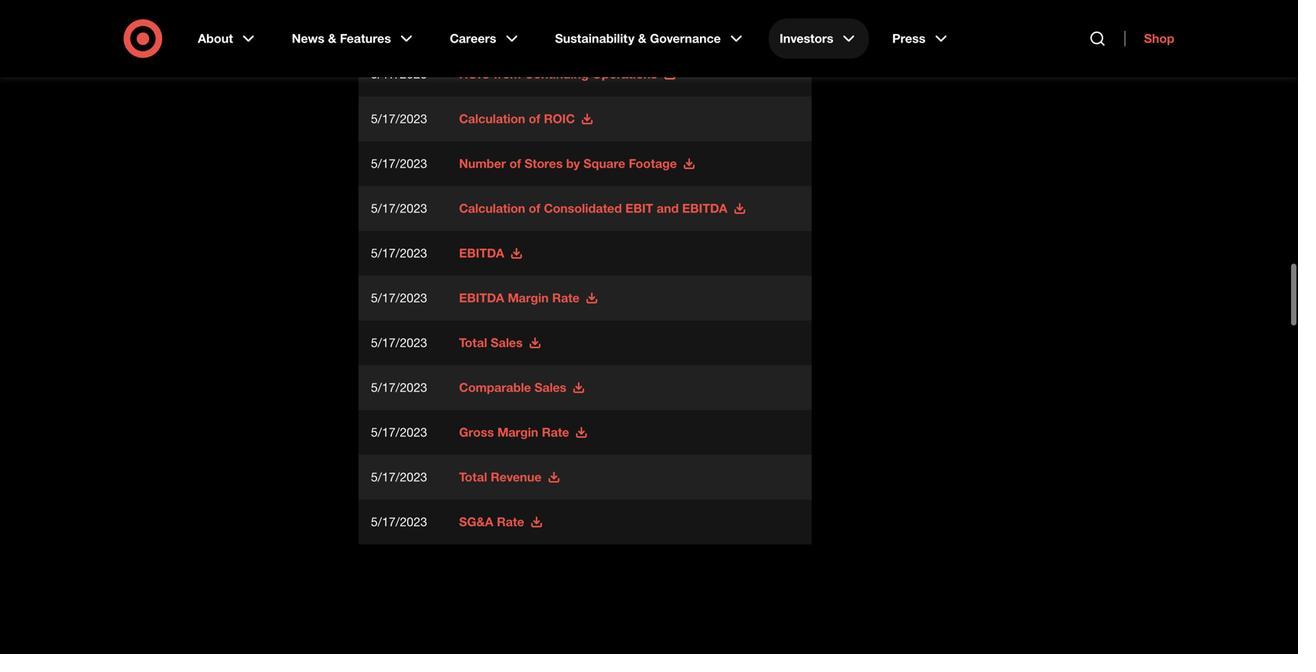 Task type: describe. For each thing, give the bounding box(es) containing it.
sg&a rate
[[459, 515, 525, 530]]

calculation for calculation of consolidated ebit and ebitda
[[459, 201, 526, 216]]

number of stores by square footage
[[459, 156, 677, 171]]

margin for gross
[[498, 425, 539, 440]]

ebitda margin rate
[[459, 291, 580, 306]]

investors
[[780, 31, 834, 46]]

of for stores
[[510, 156, 521, 171]]

number
[[459, 156, 506, 171]]

shop
[[1145, 31, 1175, 46]]

ebitda margin rate link
[[459, 291, 598, 306]]

dividend payment history link
[[459, 22, 630, 37]]

calculation of roic
[[459, 111, 575, 126]]

press
[[893, 31, 926, 46]]

gross
[[459, 425, 494, 440]]

number of stores by square footage link
[[459, 156, 696, 172]]

& for governance
[[638, 31, 647, 46]]

of for roic
[[529, 111, 541, 126]]

roic from continuing operations link
[[459, 66, 676, 82]]

shop link
[[1125, 31, 1175, 46]]

sustainability & governance link
[[544, 19, 757, 59]]

margin for ebitda
[[508, 291, 549, 306]]

continuing
[[525, 66, 589, 82]]

5/17/2023 for gross margin rate
[[371, 425, 427, 440]]

total sales link
[[459, 335, 541, 351]]

careers link
[[439, 19, 532, 59]]

5/17/2023 for ebitda margin rate
[[371, 291, 427, 306]]

governance
[[650, 31, 721, 46]]

total for total sales
[[459, 335, 487, 351]]

comparable
[[459, 380, 531, 395]]

of for consolidated
[[529, 201, 541, 216]]

news & features link
[[281, 19, 427, 59]]

ebit
[[626, 201, 654, 216]]

ebitda for ebitda link
[[459, 246, 505, 261]]

dividend
[[459, 22, 511, 37]]

5/17/2023 for total revenue
[[371, 470, 427, 485]]

about
[[198, 31, 233, 46]]

calculation of roic link
[[459, 111, 594, 127]]

ebitda for ebitda margin rate
[[459, 291, 505, 306]]

gross margin rate link
[[459, 425, 588, 441]]

5/17/2023 for roic from continuing operations
[[371, 66, 427, 82]]

history
[[569, 22, 611, 37]]

comparable sales link
[[459, 380, 585, 396]]

sales for total sales
[[491, 335, 523, 351]]

5/17/2023 for comparable sales
[[371, 380, 427, 395]]

sustainability & governance
[[555, 31, 721, 46]]

about link
[[187, 19, 269, 59]]

calculation for calculation of roic
[[459, 111, 526, 126]]

total sales
[[459, 335, 523, 351]]

dividend payment history
[[459, 22, 611, 37]]

2 vertical spatial rate
[[497, 515, 525, 530]]

5/17/2023 for sg&a rate
[[371, 515, 427, 530]]

0 horizontal spatial roic
[[459, 66, 491, 82]]



Task type: locate. For each thing, give the bounding box(es) containing it.
comparable sales
[[459, 380, 567, 395]]

calculation of consolidated ebit and ebitda
[[459, 201, 728, 216]]

roic
[[459, 66, 491, 82], [544, 111, 575, 126]]

5 5/17/2023 from the top
[[371, 201, 427, 216]]

12 5/17/2023 from the top
[[371, 515, 427, 530]]

ebitda right "and"
[[683, 201, 728, 216]]

0 vertical spatial rate
[[552, 291, 580, 306]]

roic from continuing operations
[[459, 66, 658, 82]]

5/17/2023 for number of stores by square footage
[[371, 156, 427, 171]]

1 vertical spatial ebitda
[[459, 246, 505, 261]]

margin up total sales link
[[508, 291, 549, 306]]

9 5/17/2023 from the top
[[371, 380, 427, 395]]

of left stores
[[510, 156, 521, 171]]

5/17/2023 for dividend payment history
[[371, 22, 427, 37]]

10 5/17/2023 from the top
[[371, 425, 427, 440]]

gross margin rate
[[459, 425, 570, 440]]

& right news
[[328, 31, 337, 46]]

calculation up 'number'
[[459, 111, 526, 126]]

total revenue
[[459, 470, 542, 485]]

by
[[566, 156, 580, 171]]

& for features
[[328, 31, 337, 46]]

4 5/17/2023 from the top
[[371, 156, 427, 171]]

1 vertical spatial calculation
[[459, 201, 526, 216]]

2 5/17/2023 from the top
[[371, 66, 427, 82]]

sales up gross margin rate link at the left
[[535, 380, 567, 395]]

investors link
[[769, 19, 869, 59]]

margin
[[508, 291, 549, 306], [498, 425, 539, 440]]

1 & from the left
[[328, 31, 337, 46]]

of up stores
[[529, 111, 541, 126]]

operations
[[592, 66, 658, 82]]

2 total from the top
[[459, 470, 487, 485]]

1 horizontal spatial sales
[[535, 380, 567, 395]]

2 & from the left
[[638, 31, 647, 46]]

rate
[[552, 291, 580, 306], [542, 425, 570, 440], [497, 515, 525, 530]]

total
[[459, 335, 487, 351], [459, 470, 487, 485]]

sales up comparable sales
[[491, 335, 523, 351]]

0 horizontal spatial &
[[328, 31, 337, 46]]

1 calculation from the top
[[459, 111, 526, 126]]

sales
[[491, 335, 523, 351], [535, 380, 567, 395]]

consolidated
[[544, 201, 622, 216]]

calculation of consolidated ebit and ebitda link
[[459, 201, 746, 216]]

payment
[[514, 22, 565, 37]]

0 vertical spatial sales
[[491, 335, 523, 351]]

margin inside ebitda margin rate link
[[508, 291, 549, 306]]

of
[[529, 111, 541, 126], [510, 156, 521, 171], [529, 201, 541, 216]]

ebitda
[[683, 201, 728, 216], [459, 246, 505, 261], [459, 291, 505, 306]]

of down stores
[[529, 201, 541, 216]]

rate for gross margin rate
[[542, 425, 570, 440]]

roic left from
[[459, 66, 491, 82]]

2 vertical spatial of
[[529, 201, 541, 216]]

calculation
[[459, 111, 526, 126], [459, 201, 526, 216]]

5/17/2023 for ebitda
[[371, 246, 427, 261]]

8 5/17/2023 from the top
[[371, 335, 427, 351]]

and
[[657, 201, 679, 216]]

total inside total sales link
[[459, 335, 487, 351]]

total for total revenue
[[459, 470, 487, 485]]

sg&a
[[459, 515, 494, 530]]

2 vertical spatial ebitda
[[459, 291, 505, 306]]

1 horizontal spatial roic
[[544, 111, 575, 126]]

from
[[494, 66, 521, 82]]

1 vertical spatial roic
[[544, 111, 575, 126]]

ebitda down ebitda link
[[459, 291, 505, 306]]

total up comparable at bottom
[[459, 335, 487, 351]]

news & features
[[292, 31, 391, 46]]

0 vertical spatial total
[[459, 335, 487, 351]]

margin inside gross margin rate link
[[498, 425, 539, 440]]

1 vertical spatial margin
[[498, 425, 539, 440]]

square
[[584, 156, 626, 171]]

5/17/2023 for calculation of roic
[[371, 111, 427, 126]]

5/17/2023 for total sales
[[371, 335, 427, 351]]

0 vertical spatial roic
[[459, 66, 491, 82]]

roic down roic from continuing operations
[[544, 111, 575, 126]]

2 calculation from the top
[[459, 201, 526, 216]]

press link
[[882, 19, 962, 59]]

features
[[340, 31, 391, 46]]

ebitda link
[[459, 246, 523, 261]]

3 5/17/2023 from the top
[[371, 111, 427, 126]]

0 vertical spatial calculation
[[459, 111, 526, 126]]

sustainability
[[555, 31, 635, 46]]

&
[[328, 31, 337, 46], [638, 31, 647, 46]]

1 vertical spatial total
[[459, 470, 487, 485]]

1 5/17/2023 from the top
[[371, 22, 427, 37]]

0 vertical spatial of
[[529, 111, 541, 126]]

5/17/2023 for calculation of consolidated ebit and ebitda
[[371, 201, 427, 216]]

& inside "news & features" link
[[328, 31, 337, 46]]

total revenue link
[[459, 470, 560, 485]]

sg&a rate link
[[459, 515, 543, 530]]

1 vertical spatial of
[[510, 156, 521, 171]]

sales for comparable sales
[[535, 380, 567, 395]]

11 5/17/2023 from the top
[[371, 470, 427, 485]]

6 5/17/2023 from the top
[[371, 246, 427, 261]]

0 vertical spatial ebitda
[[683, 201, 728, 216]]

0 vertical spatial margin
[[508, 291, 549, 306]]

revenue
[[491, 470, 542, 485]]

margin right gross
[[498, 425, 539, 440]]

5/17/2023
[[371, 22, 427, 37], [371, 66, 427, 82], [371, 111, 427, 126], [371, 156, 427, 171], [371, 201, 427, 216], [371, 246, 427, 261], [371, 291, 427, 306], [371, 335, 427, 351], [371, 380, 427, 395], [371, 425, 427, 440], [371, 470, 427, 485], [371, 515, 427, 530]]

1 vertical spatial sales
[[535, 380, 567, 395]]

footage
[[629, 156, 677, 171]]

rate for ebitda margin rate
[[552, 291, 580, 306]]

calculation up ebitda link
[[459, 201, 526, 216]]

1 horizontal spatial &
[[638, 31, 647, 46]]

7 5/17/2023 from the top
[[371, 291, 427, 306]]

stores
[[525, 156, 563, 171]]

careers
[[450, 31, 497, 46]]

& inside sustainability & governance link
[[638, 31, 647, 46]]

& up operations
[[638, 31, 647, 46]]

news
[[292, 31, 325, 46]]

0 horizontal spatial sales
[[491, 335, 523, 351]]

total inside total revenue link
[[459, 470, 487, 485]]

1 total from the top
[[459, 335, 487, 351]]

total left revenue
[[459, 470, 487, 485]]

ebitda up ebitda margin rate
[[459, 246, 505, 261]]

1 vertical spatial rate
[[542, 425, 570, 440]]



Task type: vqa. For each thing, say whether or not it's contained in the screenshot.
first & from right
yes



